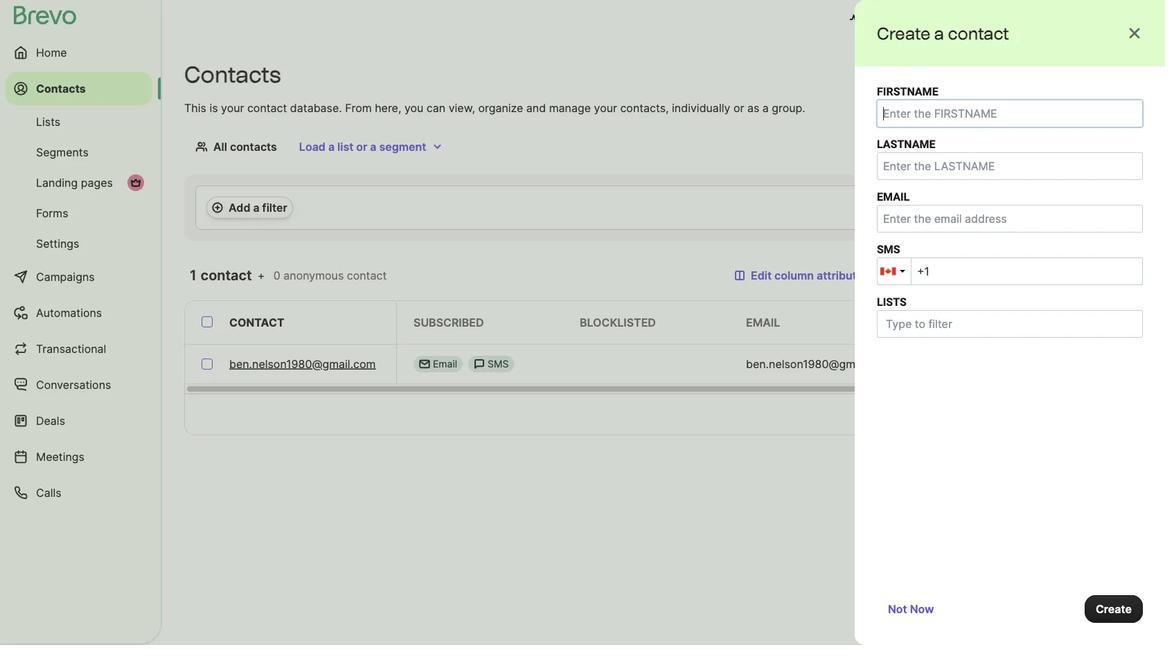 Task type: locate. For each thing, give the bounding box(es) containing it.
create a contact
[[877, 23, 1010, 43]]

anonymous
[[284, 269, 344, 282]]

0 horizontal spatial sms
[[488, 359, 509, 370]]

a right list
[[370, 140, 377, 153]]

transactional link
[[6, 333, 152, 366]]

sms
[[877, 243, 901, 256], [488, 359, 509, 370]]

1 horizontal spatial and
[[904, 12, 924, 26]]

this is your contact database. from here, you can view, organize and manage your contacts, individually or as a group.
[[184, 101, 806, 115]]

a inside create a contact "dialog"
[[935, 23, 945, 43]]

contacts up the is
[[184, 61, 281, 88]]

forms link
[[6, 200, 152, 227]]

load
[[299, 140, 326, 153]]

0 vertical spatial email
[[877, 190, 910, 203]]

1
[[190, 267, 197, 284]]

your right manage
[[594, 101, 617, 115]]

from
[[345, 101, 372, 115]]

1 your from the left
[[221, 101, 244, 115]]

1 vertical spatial email
[[746, 316, 780, 330]]

0 vertical spatial create
[[877, 23, 931, 43]]

0 vertical spatial or
[[734, 101, 745, 115]]

ben.nelson1980@gmail.com
[[229, 358, 376, 371], [746, 358, 893, 371]]

or inside button
[[356, 140, 367, 153]]

database.
[[290, 101, 342, 115]]

create for create a contact
[[877, 23, 931, 43]]

individually
[[672, 101, 731, 115]]

add
[[229, 201, 250, 214]]

contacts
[[230, 140, 277, 153]]

1 vertical spatial and
[[527, 101, 546, 115]]

Enter the email address field
[[877, 205, 1143, 233]]

and inside button
[[904, 12, 924, 26]]

contacts
[[184, 61, 281, 88], [36, 82, 86, 95]]

usage and plan button
[[839, 6, 960, 33]]

0 vertical spatial sms
[[877, 243, 901, 256]]

campaigns link
[[6, 261, 152, 294]]

and
[[904, 12, 924, 26], [527, 101, 546, 115]]

a right add
[[253, 201, 260, 214]]

0 horizontal spatial your
[[221, 101, 244, 115]]

home link
[[6, 36, 152, 69]]

as
[[748, 101, 760, 115]]

contact inside 1 contact + 0 anonymous contact
[[347, 269, 387, 282]]

not now button
[[877, 596, 945, 624]]

sms right left___c25ys image
[[488, 359, 509, 370]]

a for add a filter
[[253, 201, 260, 214]]

a inside add a filter button
[[253, 201, 260, 214]]

or right list
[[356, 140, 367, 153]]

browns enterprise
[[1060, 12, 1159, 26]]

contacts up lists
[[36, 82, 86, 95]]

you
[[405, 101, 424, 115]]

contacts,
[[621, 101, 669, 115]]

lastname
[[877, 138, 936, 151], [1037, 316, 1099, 330]]

or
[[734, 101, 745, 115], [356, 140, 367, 153]]

1 horizontal spatial email
[[877, 190, 910, 203]]

rows
[[860, 408, 888, 422]]

a
[[935, 23, 945, 43], [763, 101, 769, 115], [328, 140, 335, 153], [370, 140, 377, 153], [253, 201, 260, 214]]

firstname
[[877, 85, 939, 98], [913, 316, 977, 330]]

create a contact dialog
[[855, 0, 1166, 646]]

0 vertical spatial and
[[904, 12, 924, 26]]

a for create a contact
[[935, 23, 945, 43]]

pages
[[81, 176, 113, 190]]

0 horizontal spatial create
[[877, 23, 931, 43]]

contact inside "dialog"
[[948, 23, 1010, 43]]

create inside button
[[1096, 603, 1132, 616]]

and left plan
[[904, 12, 924, 26]]

1 vertical spatial firstname
[[913, 316, 977, 330]]

2 your from the left
[[594, 101, 617, 115]]

calls link
[[6, 477, 152, 510]]

filter
[[262, 201, 287, 214]]

1 horizontal spatial ben.nelson1980@gmail.com
[[746, 358, 893, 371]]

1 horizontal spatial sms
[[877, 243, 901, 256]]

email
[[877, 190, 910, 203], [746, 316, 780, 330]]

conversations link
[[6, 369, 152, 402]]

and left manage
[[527, 101, 546, 115]]

landing pages link
[[6, 169, 152, 197]]

load a list or a segment button
[[288, 133, 454, 161]]

0 horizontal spatial email
[[746, 316, 780, 330]]

contacts link
[[6, 72, 152, 105]]

2 ben.nelson1980@gmail.com from the left
[[746, 358, 893, 371]]

1 vertical spatial create
[[1096, 603, 1132, 616]]

0 horizontal spatial or
[[356, 140, 367, 153]]

a right usage
[[935, 23, 945, 43]]

can
[[427, 101, 446, 115]]

or left as
[[734, 101, 745, 115]]

automations link
[[6, 297, 152, 330]]

1 vertical spatial or
[[356, 140, 367, 153]]

subscribed
[[414, 316, 484, 330]]

Type to filter field
[[881, 314, 1017, 335]]

your
[[221, 101, 244, 115], [594, 101, 617, 115]]

is
[[210, 101, 218, 115]]

0 horizontal spatial ben.nelson1980@gmail.com
[[229, 358, 376, 371]]

0 vertical spatial firstname
[[877, 85, 939, 98]]

sms inside create a contact "dialog"
[[877, 243, 901, 256]]

1 horizontal spatial your
[[594, 101, 617, 115]]

1 horizontal spatial lastname
[[1037, 316, 1099, 330]]

1 vertical spatial sms
[[488, 359, 509, 370]]

None field
[[911, 258, 1143, 286]]

conversations
[[36, 378, 111, 392]]

sms up lists
[[877, 243, 901, 256]]

contact
[[948, 23, 1010, 43], [247, 101, 287, 115], [201, 267, 252, 284], [347, 269, 387, 282]]

deals link
[[6, 405, 152, 438]]

a left list
[[328, 140, 335, 153]]

usage and plan
[[867, 12, 949, 26]]

0 vertical spatial lastname
[[877, 138, 936, 151]]

enterprise
[[1103, 12, 1159, 26]]

0
[[274, 269, 280, 282]]

attributes
[[817, 269, 870, 282]]

1 horizontal spatial create
[[1096, 603, 1132, 616]]

left___c25ys image
[[419, 359, 430, 370]]

create button
[[1085, 596, 1143, 624]]

0 horizontal spatial lastname
[[877, 138, 936, 151]]

1 ben.nelson1980@gmail.com from the left
[[229, 358, 376, 371]]

your right the is
[[221, 101, 244, 115]]

manage
[[549, 101, 591, 115]]

ben.nelson1980@gmail.com link
[[229, 356, 376, 373]]

create
[[877, 23, 931, 43], [1096, 603, 1132, 616]]

add a filter
[[229, 201, 287, 214]]

0 horizontal spatial contacts
[[36, 82, 86, 95]]



Task type: describe. For each thing, give the bounding box(es) containing it.
lists
[[877, 296, 907, 309]]

0 horizontal spatial and
[[527, 101, 546, 115]]

left___rvooi image
[[130, 177, 141, 188]]

1 vertical spatial lastname
[[1037, 316, 1099, 330]]

1 horizontal spatial or
[[734, 101, 745, 115]]

settings
[[36, 237, 79, 251]]

deals
[[36, 414, 65, 428]]

load a list or a segment
[[299, 140, 426, 153]]

forms
[[36, 207, 68, 220]]

column
[[775, 269, 814, 282]]

1 horizontal spatial contacts
[[184, 61, 281, 88]]

left___c25ys image
[[474, 359, 485, 370]]

settings link
[[6, 230, 152, 258]]

organize
[[478, 101, 523, 115]]

page
[[912, 408, 938, 422]]

Search by name, email or phone number search field
[[886, 262, 1143, 290]]

1 contact + 0 anonymous contact
[[190, 267, 387, 284]]

a right as
[[763, 101, 769, 115]]

Enter the LASTNAME field
[[877, 152, 1143, 180]]

create for create
[[1096, 603, 1132, 616]]

email inside create a contact "dialog"
[[877, 190, 910, 203]]

now
[[910, 603, 934, 616]]

Enter the FIRSTNAME field
[[877, 100, 1143, 128]]

here,
[[375, 101, 401, 115]]

usage
[[867, 12, 901, 26]]

edit
[[751, 269, 772, 282]]

rows per page
[[860, 408, 938, 422]]

not now
[[888, 603, 934, 616]]

+
[[258, 269, 265, 282]]

lastname inside create a contact "dialog"
[[877, 138, 936, 151]]

view,
[[449, 101, 475, 115]]

firstname inside create a contact "dialog"
[[877, 85, 939, 98]]

meetings link
[[6, 441, 152, 474]]

per
[[891, 408, 908, 422]]

list
[[338, 140, 354, 153]]

segments link
[[6, 139, 152, 166]]

landing
[[36, 176, 78, 190]]

segments
[[36, 146, 89, 159]]

segment
[[379, 140, 426, 153]]

add a filter button
[[207, 197, 293, 219]]

edit column attributes
[[751, 269, 870, 282]]

automations
[[36, 306, 102, 320]]

meetings
[[36, 450, 85, 464]]

a for load a list or a segment
[[328, 140, 335, 153]]

all
[[213, 140, 227, 153]]

email
[[433, 359, 457, 370]]

browns enterprise button
[[1033, 6, 1159, 33]]

plan
[[926, 12, 949, 26]]

lists
[[36, 115, 60, 129]]

home
[[36, 46, 67, 59]]

not
[[888, 603, 908, 616]]

contact
[[229, 316, 285, 330]]

transactional
[[36, 342, 106, 356]]

calls
[[36, 486, 61, 500]]

group.
[[772, 101, 806, 115]]

edit column attributes button
[[723, 262, 881, 290]]

campaigns
[[36, 270, 95, 284]]

browns
[[1060, 12, 1100, 26]]

lists link
[[6, 108, 152, 136]]

blocklisted
[[580, 316, 656, 330]]

this
[[184, 101, 206, 115]]

landing pages
[[36, 176, 113, 190]]

all contacts
[[213, 140, 277, 153]]



Task type: vqa. For each thing, say whether or not it's contained in the screenshot.
the left Greg
no



